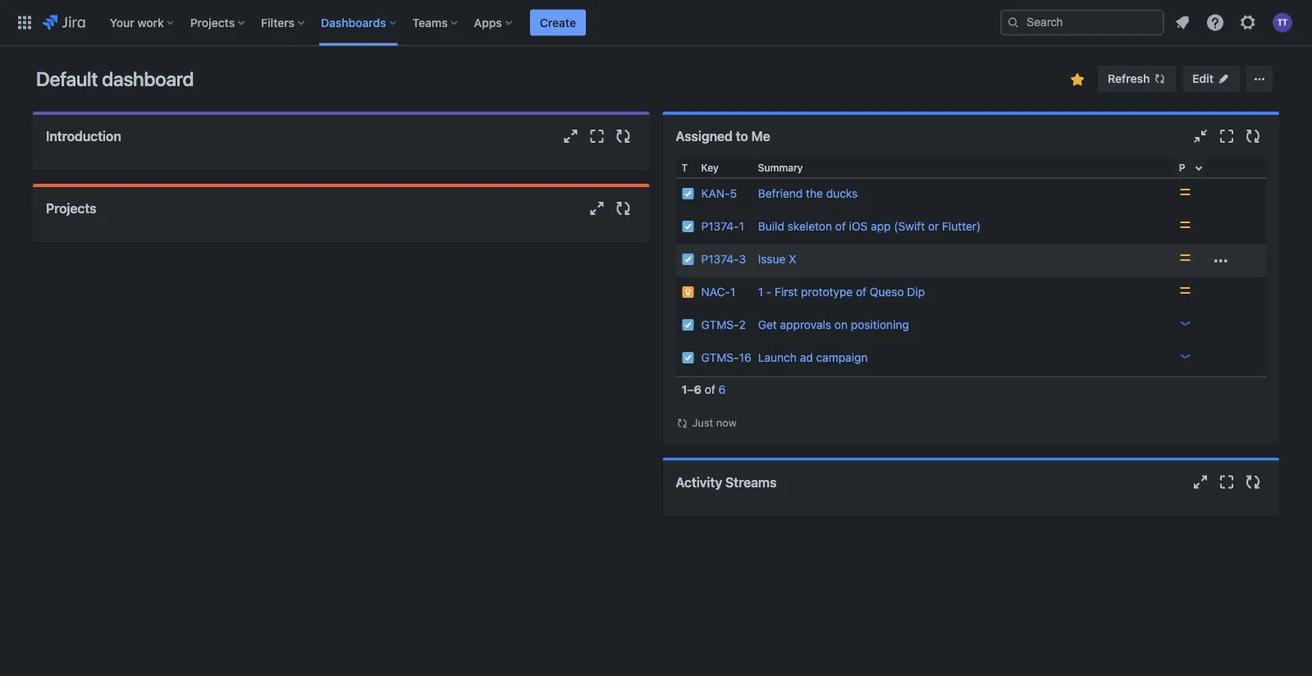 Task type: vqa. For each thing, say whether or not it's contained in the screenshot.
create
yes



Task type: describe. For each thing, give the bounding box(es) containing it.
now
[[716, 417, 737, 429]]

refresh
[[1108, 72, 1150, 85]]

ducks
[[826, 187, 858, 200]]

just
[[692, 417, 713, 429]]

activity streams
[[676, 474, 777, 490]]

help image
[[1206, 13, 1225, 32]]

ad
[[800, 351, 813, 364]]

6 link
[[719, 383, 726, 396]]

banner containing your work
[[0, 0, 1312, 46]]

refresh projects image
[[614, 199, 633, 218]]

2 vertical spatial of
[[705, 383, 716, 396]]

1 - first prototype of queso dip link
[[758, 285, 925, 299]]

-
[[766, 285, 772, 299]]

3 task image from the top
[[682, 351, 695, 364]]

1 up an arrow curved in a circular way on the button that refreshes the dashboard image
[[682, 383, 687, 396]]

star default dashboard image
[[1068, 70, 1088, 89]]

kan-
[[701, 187, 730, 200]]

p1374-3
[[701, 252, 746, 266]]

refresh activity streams image
[[1243, 472, 1263, 492]]

refresh assigned to me image
[[1243, 126, 1263, 146]]

1 left build
[[739, 220, 744, 233]]

primary element
[[10, 0, 1000, 46]]

medium image for of
[[1179, 218, 1192, 231]]

0 vertical spatial of
[[835, 220, 846, 233]]

ios
[[849, 220, 868, 233]]

issue
[[758, 252, 786, 266]]

p1374- for 3
[[701, 252, 739, 266]]

x
[[789, 252, 797, 266]]

apps
[[474, 16, 502, 29]]

get
[[758, 318, 777, 332]]

skeleton
[[788, 220, 832, 233]]

appswitcher icon image
[[15, 13, 34, 32]]

Search field
[[1000, 9, 1165, 36]]

create button
[[530, 9, 586, 36]]

1 down the "p1374-3"
[[730, 285, 736, 299]]

2 horizontal spatial of
[[856, 285, 867, 299]]

an arrow curved in a circular way on the button that refreshes the dashboard image
[[676, 417, 689, 430]]

queso
[[870, 285, 904, 299]]

projects inside dropdown button
[[190, 16, 235, 29]]

2
[[739, 318, 746, 332]]

befriend
[[758, 187, 803, 200]]

1 – 6 of 6
[[682, 383, 726, 396]]

get approvals on positioning link
[[758, 318, 909, 332]]

filters button
[[256, 9, 311, 36]]

p1374- for 1
[[701, 220, 739, 233]]

gtms-2
[[701, 318, 746, 332]]

get approvals on positioning
[[758, 318, 909, 332]]

teams
[[413, 16, 448, 29]]

p
[[1179, 162, 1186, 173]]

flutter)
[[942, 220, 981, 233]]

medium image
[[1179, 284, 1192, 297]]

build
[[758, 220, 785, 233]]

3 medium image from the top
[[1179, 251, 1192, 264]]

notifications image
[[1173, 13, 1193, 32]]

kan-5
[[701, 187, 737, 200]]

on
[[835, 318, 848, 332]]

–
[[687, 383, 694, 396]]

assigned
[[676, 128, 733, 144]]

refresh button
[[1098, 66, 1176, 92]]

dashboard
[[102, 67, 194, 90]]

assigned to me region
[[676, 158, 1266, 431]]

first
[[775, 285, 798, 299]]

key
[[701, 162, 719, 173]]

maximize introduction image
[[587, 126, 607, 146]]

t
[[682, 162, 688, 173]]

5
[[730, 187, 737, 200]]

build skeleton of ios app (swift or flutter) link
[[758, 220, 981, 233]]

me
[[751, 128, 770, 144]]



Task type: locate. For each thing, give the bounding box(es) containing it.
app
[[871, 220, 891, 233]]

task image for p1374-1
[[682, 220, 695, 233]]

launch ad campaign link
[[758, 351, 868, 364]]

of left the ios
[[835, 220, 846, 233]]

projects down introduction
[[46, 201, 97, 216]]

1 6 from the left
[[694, 383, 702, 396]]

1 horizontal spatial projects
[[190, 16, 235, 29]]

summary
[[758, 162, 803, 173]]

gtms- for 2
[[701, 318, 739, 332]]

nac-1
[[701, 285, 736, 299]]

p1374-1 link
[[701, 220, 744, 233]]

1 task image from the top
[[682, 220, 695, 233]]

1
[[739, 220, 744, 233], [730, 285, 736, 299], [758, 285, 763, 299], [682, 383, 687, 396]]

0 horizontal spatial of
[[705, 383, 716, 396]]

build skeleton of ios app (swift or flutter)
[[758, 220, 981, 233]]

issue x
[[758, 252, 797, 266]]

positioning
[[851, 318, 909, 332]]

of
[[835, 220, 846, 233], [856, 285, 867, 299], [705, 383, 716, 396]]

p1374-3 link
[[701, 252, 746, 266]]

banner
[[0, 0, 1312, 46]]

launch
[[758, 351, 797, 364]]

maximize assigned to me image
[[1217, 126, 1237, 146]]

apps button
[[469, 9, 519, 36]]

2 task image from the top
[[682, 253, 695, 266]]

1 vertical spatial task image
[[682, 318, 695, 332]]

0 vertical spatial medium image
[[1179, 185, 1192, 199]]

activity
[[676, 474, 722, 490]]

task image for gtms-2
[[682, 318, 695, 332]]

2 gtms- from the top
[[701, 351, 739, 364]]

campaign
[[816, 351, 868, 364]]

1 vertical spatial medium image
[[1179, 218, 1192, 231]]

task image down t
[[682, 187, 695, 200]]

befriend the ducks
[[758, 187, 858, 200]]

gtms- up 6 link
[[701, 351, 739, 364]]

1 gtms- from the top
[[701, 318, 739, 332]]

streams
[[726, 474, 777, 490]]

work
[[137, 16, 164, 29]]

1 vertical spatial of
[[856, 285, 867, 299]]

1 p1374- from the top
[[701, 220, 739, 233]]

approvals
[[780, 318, 832, 332]]

0 vertical spatial p1374-
[[701, 220, 739, 233]]

2 p1374- from the top
[[701, 252, 739, 266]]

6 left 6 link
[[694, 383, 702, 396]]

or
[[928, 220, 939, 233]]

befriend the ducks link
[[758, 187, 858, 200]]

medium image
[[1179, 185, 1192, 199], [1179, 218, 1192, 231], [1179, 251, 1192, 264]]

projects right the work
[[190, 16, 235, 29]]

your
[[110, 16, 134, 29]]

p1374- down kan-5 link
[[701, 220, 739, 233]]

kan-5 link
[[701, 187, 737, 200]]

1 - first prototype of queso dip
[[758, 285, 925, 299]]

task image
[[682, 187, 695, 200], [682, 318, 695, 332]]

dashboards button
[[316, 9, 403, 36]]

0 vertical spatial task image
[[682, 187, 695, 200]]

idea image
[[682, 286, 695, 299]]

1 vertical spatial gtms-
[[701, 351, 739, 364]]

nac-
[[701, 285, 730, 299]]

3
[[739, 252, 746, 266]]

expand activity streams image
[[1191, 472, 1211, 492]]

refresh image
[[1153, 72, 1167, 85]]

1 task image from the top
[[682, 187, 695, 200]]

task image down the idea icon at top right
[[682, 318, 695, 332]]

0 horizontal spatial projects
[[46, 201, 97, 216]]

0 vertical spatial projects
[[190, 16, 235, 29]]

low image
[[1179, 317, 1192, 330]]

edit icon image
[[1217, 72, 1230, 85]]

2 vertical spatial medium image
[[1179, 251, 1192, 264]]

projects button
[[185, 9, 251, 36]]

p1374-1
[[701, 220, 744, 233]]

gtms-16 link
[[701, 351, 752, 364]]

2 task image from the top
[[682, 318, 695, 332]]

task image for p1374-3
[[682, 253, 695, 266]]

filters
[[261, 16, 295, 29]]

(swift
[[894, 220, 925, 233]]

create
[[540, 16, 576, 29]]

introduction
[[46, 128, 121, 144]]

more dashboard actions image
[[1250, 69, 1270, 89]]

gtms-
[[701, 318, 739, 332], [701, 351, 739, 364]]

to
[[736, 128, 748, 144]]

dashboards
[[321, 16, 386, 29]]

2 medium image from the top
[[1179, 218, 1192, 231]]

your profile and settings image
[[1273, 13, 1293, 32]]

0 vertical spatial task image
[[682, 220, 695, 233]]

task image up –
[[682, 351, 695, 364]]

minimize assigned to me image
[[1191, 126, 1211, 146]]

p1374- up nac-1 link
[[701, 252, 739, 266]]

settings image
[[1239, 13, 1258, 32]]

prototype
[[801, 285, 853, 299]]

6 right –
[[719, 383, 726, 396]]

gtms- for 16
[[701, 351, 739, 364]]

of left queso
[[856, 285, 867, 299]]

2 vertical spatial task image
[[682, 351, 695, 364]]

projects
[[190, 16, 235, 29], [46, 201, 97, 216]]

dip
[[907, 285, 925, 299]]

search image
[[1007, 16, 1020, 29]]

expand introduction image
[[561, 126, 581, 146]]

task image for kan-5
[[682, 187, 695, 200]]

task image
[[682, 220, 695, 233], [682, 253, 695, 266], [682, 351, 695, 364]]

16
[[739, 351, 752, 364]]

expand projects image
[[587, 199, 607, 218]]

low image
[[1179, 350, 1192, 363]]

0 horizontal spatial 6
[[694, 383, 702, 396]]

6
[[694, 383, 702, 396], [719, 383, 726, 396]]

default dashboard
[[36, 67, 194, 90]]

1 horizontal spatial of
[[835, 220, 846, 233]]

of left 6 link
[[705, 383, 716, 396]]

1 left the -
[[758, 285, 763, 299]]

2 6 from the left
[[719, 383, 726, 396]]

maximize activity streams image
[[1217, 472, 1237, 492]]

just now
[[692, 417, 737, 429]]

task image left p1374-1 link
[[682, 220, 695, 233]]

1 vertical spatial projects
[[46, 201, 97, 216]]

0 vertical spatial gtms-
[[701, 318, 739, 332]]

issue x link
[[758, 252, 797, 266]]

the
[[806, 187, 823, 200]]

default
[[36, 67, 98, 90]]

task image up the idea icon at top right
[[682, 253, 695, 266]]

gtms- down nac-1
[[701, 318, 739, 332]]

1 vertical spatial p1374-
[[701, 252, 739, 266]]

1 vertical spatial task image
[[682, 253, 695, 266]]

1 horizontal spatial 6
[[719, 383, 726, 396]]

medium image for ducks
[[1179, 185, 1192, 199]]

gtms-16 launch ad campaign
[[701, 351, 868, 364]]

1 medium image from the top
[[1179, 185, 1192, 199]]

assigned to me
[[676, 128, 770, 144]]

teams button
[[408, 9, 464, 36]]

edit link
[[1183, 66, 1240, 92]]

refresh introduction image
[[614, 126, 633, 146]]

gtms-2 link
[[701, 318, 746, 332]]

your work
[[110, 16, 164, 29]]

jira image
[[43, 13, 85, 32], [43, 13, 85, 32]]

your work button
[[105, 9, 180, 36]]

nac-1 link
[[701, 285, 736, 299]]

edit
[[1193, 72, 1214, 85]]

p1374-
[[701, 220, 739, 233], [701, 252, 739, 266]]



